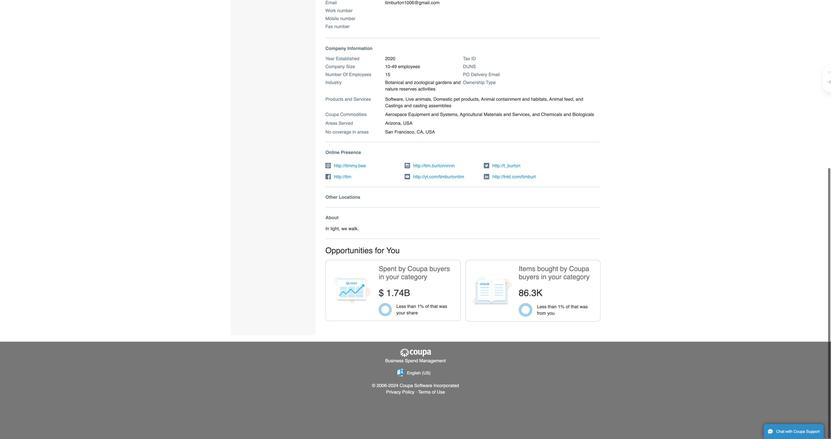 Task type: vqa. For each thing, say whether or not it's contained in the screenshot.
Coupa Supplier Portal image
yes



Task type: describe. For each thing, give the bounding box(es) containing it.
coupa supplier portal image
[[399, 349, 432, 358]]



